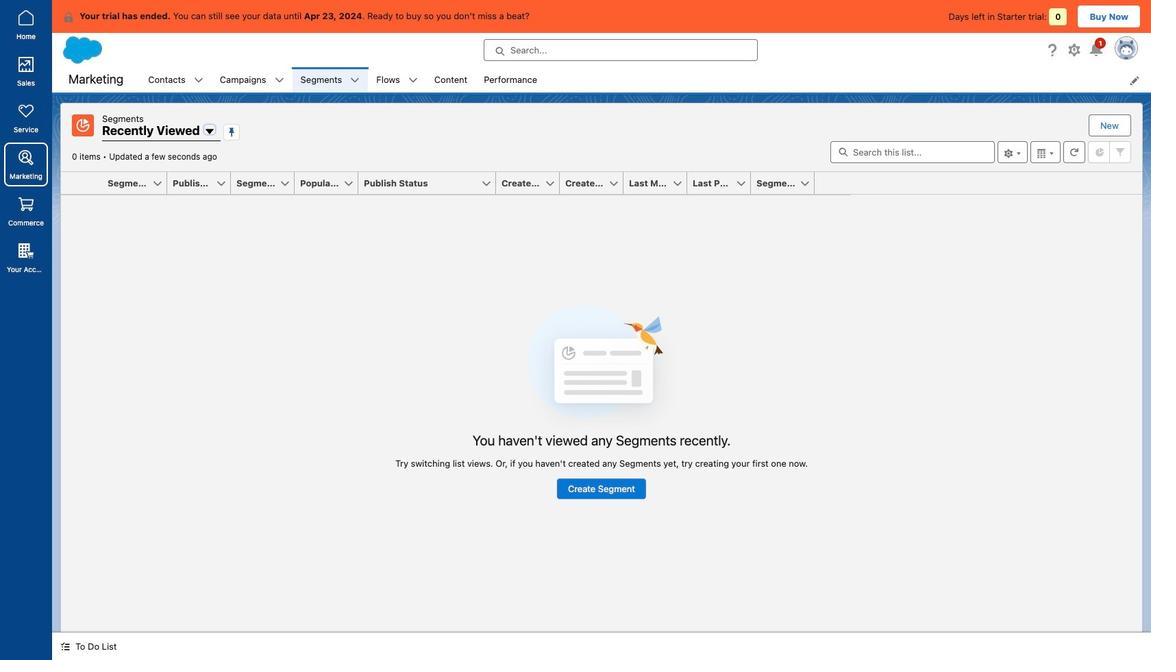 Task type: locate. For each thing, give the bounding box(es) containing it.
status
[[396, 305, 808, 499]]

action element
[[815, 172, 851, 195]]

text default image for 1st list item from right
[[409, 76, 418, 85]]

text default image inside list item
[[194, 76, 204, 85]]

text default image
[[63, 12, 74, 23], [275, 76, 284, 85], [351, 76, 360, 85], [409, 76, 418, 85]]

3 list item from the left
[[292, 67, 368, 93]]

list item
[[140, 67, 212, 93], [212, 67, 292, 93], [292, 67, 368, 93], [368, 67, 426, 93]]

text default image
[[194, 76, 204, 85], [60, 642, 70, 651]]

created by element
[[496, 172, 568, 195]]

list
[[140, 67, 1152, 93]]

item number element
[[61, 172, 102, 195]]

1 list item from the left
[[140, 67, 212, 93]]

2 list item from the left
[[212, 67, 292, 93]]

segment status element
[[231, 172, 303, 195]]

action image
[[815, 172, 851, 194]]

last modified date element
[[624, 172, 696, 195]]

0 horizontal spatial text default image
[[60, 642, 70, 651]]

publish status element
[[359, 172, 505, 195]]

4 list item from the left
[[368, 67, 426, 93]]

0 vertical spatial text default image
[[194, 76, 204, 85]]

1 horizontal spatial text default image
[[194, 76, 204, 85]]



Task type: vqa. For each thing, say whether or not it's contained in the screenshot.
2nd text default icon from right
yes



Task type: describe. For each thing, give the bounding box(es) containing it.
text default image for 2nd list item from the right
[[351, 76, 360, 85]]

recently viewed|segments|list view element
[[60, 103, 1144, 633]]

segment name element
[[102, 172, 176, 195]]

text default image for 2nd list item from the left
[[275, 76, 284, 85]]

last publish completed element
[[688, 172, 760, 195]]

item number image
[[61, 172, 102, 194]]

publish type element
[[167, 172, 239, 195]]

population element
[[295, 172, 367, 195]]

Search Recently Viewed list view. search field
[[831, 141, 995, 163]]

1 vertical spatial text default image
[[60, 642, 70, 651]]

created date element
[[560, 172, 632, 195]]

recently viewed status
[[72, 152, 109, 162]]

segment type element
[[751, 172, 823, 195]]



